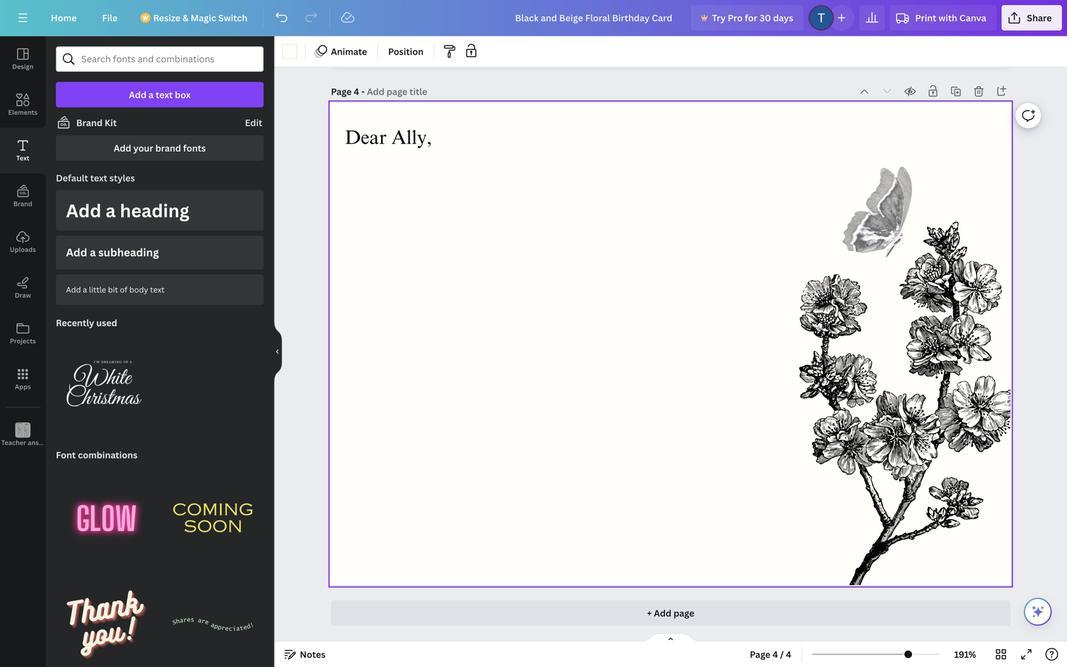 Task type: locate. For each thing, give the bounding box(es) containing it.
print with canva button
[[891, 5, 997, 31]]

print with canva
[[916, 12, 987, 24]]

show pages image
[[641, 633, 702, 643]]

page 4 / 4 button
[[745, 645, 797, 665]]

page inside button
[[750, 649, 771, 661]]

add inside the add a little bit of body text button
[[66, 284, 81, 295]]

191%
[[955, 649, 977, 661]]

add your brand fonts
[[114, 142, 206, 154]]

1 vertical spatial page
[[750, 649, 771, 661]]

4 left '/'
[[773, 649, 779, 661]]

add inside add a text box button
[[129, 89, 147, 101]]

page 4 / 4
[[750, 649, 792, 661]]

add right side panel tab list
[[66, 245, 87, 260]]

recently used
[[56, 317, 117, 329]]

days
[[774, 12, 794, 24]]

edit
[[245, 117, 263, 129]]

30
[[760, 12, 772, 24]]

position button
[[383, 41, 429, 62]]

page left '/'
[[750, 649, 771, 661]]

a
[[149, 89, 154, 101], [106, 198, 116, 222], [90, 245, 96, 260], [83, 284, 87, 295]]

a left little
[[83, 284, 87, 295]]

add for add a text box
[[129, 89, 147, 101]]

add a heading button
[[56, 190, 264, 231]]

text left styles at the left top of page
[[90, 172, 107, 184]]

try pro for 30 days button
[[692, 5, 804, 31]]

add right +
[[654, 607, 672, 619]]

page left -
[[331, 85, 352, 98]]

projects
[[10, 337, 36, 345]]

add inside add a subheading button
[[66, 245, 87, 260]]

+ add page
[[648, 607, 695, 619]]

apps
[[15, 383, 31, 391]]

text left box
[[156, 89, 173, 101]]

page
[[674, 607, 695, 619]]

1 horizontal spatial page
[[750, 649, 771, 661]]

design button
[[0, 36, 46, 82]]

4 for -
[[354, 85, 360, 98]]

4 right '/'
[[787, 649, 792, 661]]

share
[[1028, 12, 1053, 24]]

projects button
[[0, 311, 46, 357]]

magic
[[191, 12, 216, 24]]

fonts
[[183, 142, 206, 154]]

add left little
[[66, 284, 81, 295]]

edit button
[[244, 116, 264, 130]]

canva assistant image
[[1031, 605, 1046, 620]]

draw
[[15, 291, 31, 300]]

font
[[56, 449, 76, 461]]

with
[[939, 12, 958, 24]]

0 vertical spatial brand
[[76, 117, 103, 129]]

a left box
[[149, 89, 154, 101]]

brand left "kit"
[[76, 117, 103, 129]]

1 vertical spatial brand
[[13, 200, 32, 208]]

brand kit
[[76, 117, 117, 129]]

add a subheading button
[[56, 236, 264, 269]]

add a text box button
[[56, 82, 264, 107]]

side panel tab list
[[0, 36, 66, 458]]

your
[[134, 142, 153, 154]]

text
[[156, 89, 173, 101], [90, 172, 107, 184], [150, 284, 165, 295]]

resize & magic switch button
[[133, 5, 258, 31]]

add for add a little bit of body text
[[66, 284, 81, 295]]

&
[[183, 12, 189, 24]]

text right body
[[150, 284, 165, 295]]

0 vertical spatial page
[[331, 85, 352, 98]]

a for subheading
[[90, 245, 96, 260]]

add a little bit of body text
[[66, 284, 165, 295]]

add down search fonts and combinations search field
[[129, 89, 147, 101]]

subheading
[[98, 245, 159, 260]]

bit
[[108, 284, 118, 295]]

body
[[129, 284, 148, 295]]

add left "your"
[[114, 142, 131, 154]]

styles
[[110, 172, 135, 184]]

4 left -
[[354, 85, 360, 98]]

teacher
[[1, 439, 26, 447]]

share button
[[1002, 5, 1063, 31]]

0 horizontal spatial 4
[[354, 85, 360, 98]]

notes button
[[280, 645, 331, 665]]

page
[[331, 85, 352, 98], [750, 649, 771, 661]]

main menu bar
[[0, 0, 1068, 36]]

add
[[129, 89, 147, 101], [114, 142, 131, 154], [66, 198, 101, 222], [66, 245, 87, 260], [66, 284, 81, 295], [654, 607, 672, 619]]

ally,
[[392, 130, 432, 150]]

brand inside button
[[13, 200, 32, 208]]

4
[[354, 85, 360, 98], [773, 649, 779, 661], [787, 649, 792, 661]]

heading
[[120, 198, 190, 222]]

Search fonts and combinations search field
[[81, 47, 238, 71]]

0 horizontal spatial page
[[331, 85, 352, 98]]

notes
[[300, 649, 326, 661]]

add inside 'add your brand fonts' button
[[114, 142, 131, 154]]

brand
[[155, 142, 181, 154]]

1 horizontal spatial 4
[[773, 649, 779, 661]]

a left subheading
[[90, 245, 96, 260]]

little
[[89, 284, 106, 295]]

add down default
[[66, 198, 101, 222]]

file
[[102, 12, 118, 24]]

brand
[[76, 117, 103, 129], [13, 200, 32, 208]]

0 horizontal spatial brand
[[13, 200, 32, 208]]

1 horizontal spatial brand
[[76, 117, 103, 129]]

brand up uploads button
[[13, 200, 32, 208]]

resize
[[153, 12, 181, 24]]

add inside add a heading button
[[66, 198, 101, 222]]

recently
[[56, 317, 94, 329]]

add for add your brand fonts
[[114, 142, 131, 154]]

font combinations
[[56, 449, 138, 461]]

1 vertical spatial text
[[90, 172, 107, 184]]

text
[[16, 154, 29, 162]]

add a text box
[[129, 89, 191, 101]]

a down styles at the left top of page
[[106, 198, 116, 222]]



Task type: describe. For each thing, give the bounding box(es) containing it.
/
[[781, 649, 784, 661]]

keys
[[52, 439, 66, 447]]

2 vertical spatial text
[[150, 284, 165, 295]]

try
[[713, 12, 726, 24]]

191% button
[[945, 645, 987, 665]]

add a subheading
[[66, 245, 159, 260]]

brand button
[[0, 174, 46, 219]]

+
[[648, 607, 652, 619]]

elements button
[[0, 82, 46, 128]]

brand for brand
[[13, 200, 32, 208]]

draw button
[[0, 265, 46, 311]]

a for heading
[[106, 198, 116, 222]]

default
[[56, 172, 88, 184]]

dear
[[345, 130, 387, 150]]

default text styles
[[56, 172, 135, 184]]

add for add a subheading
[[66, 245, 87, 260]]

resize & magic switch
[[153, 12, 248, 24]]

add inside + add page button
[[654, 607, 672, 619]]

page for page 4 / 4
[[750, 649, 771, 661]]

dear ally,
[[345, 130, 432, 150]]

#fffefb image
[[282, 44, 297, 59]]

#fffefb image
[[282, 44, 297, 59]]

add a heading
[[66, 198, 190, 222]]

+ add page button
[[331, 601, 1011, 626]]

a for little
[[83, 284, 87, 295]]

text button
[[0, 128, 46, 174]]

apps button
[[0, 357, 46, 402]]

combinations
[[78, 449, 138, 461]]

page 4 -
[[331, 85, 367, 98]]

file button
[[92, 5, 128, 31]]

a for text
[[149, 89, 154, 101]]

answer
[[28, 439, 50, 447]]

animate button
[[311, 41, 373, 62]]

teacher answer keys
[[1, 439, 66, 447]]

print
[[916, 12, 937, 24]]

uploads button
[[0, 219, 46, 265]]

of
[[120, 284, 128, 295]]

design
[[12, 62, 34, 71]]

add for add a heading
[[66, 198, 101, 222]]

2 horizontal spatial 4
[[787, 649, 792, 661]]

add a little bit of body text button
[[56, 274, 264, 305]]

used
[[96, 317, 117, 329]]

for
[[745, 12, 758, 24]]

home link
[[41, 5, 87, 31]]

;
[[22, 440, 24, 447]]

page for page 4 -
[[331, 85, 352, 98]]

home
[[51, 12, 77, 24]]

uploads
[[10, 245, 36, 254]]

4 for /
[[773, 649, 779, 661]]

kit
[[105, 117, 117, 129]]

canva
[[960, 12, 987, 24]]

brand for brand kit
[[76, 117, 103, 129]]

Design title text field
[[505, 5, 687, 31]]

box
[[175, 89, 191, 101]]

0 vertical spatial text
[[156, 89, 173, 101]]

hide image
[[274, 321, 282, 382]]

try pro for 30 days
[[713, 12, 794, 24]]

add your brand fonts button
[[56, 135, 264, 161]]

pro
[[728, 12, 743, 24]]

position
[[388, 45, 424, 58]]

Page title text field
[[367, 85, 429, 98]]

elements
[[8, 108, 38, 117]]

animate
[[331, 45, 367, 58]]

-
[[362, 85, 365, 98]]

switch
[[219, 12, 248, 24]]



Task type: vqa. For each thing, say whether or not it's contained in the screenshot.
page 4 -
yes



